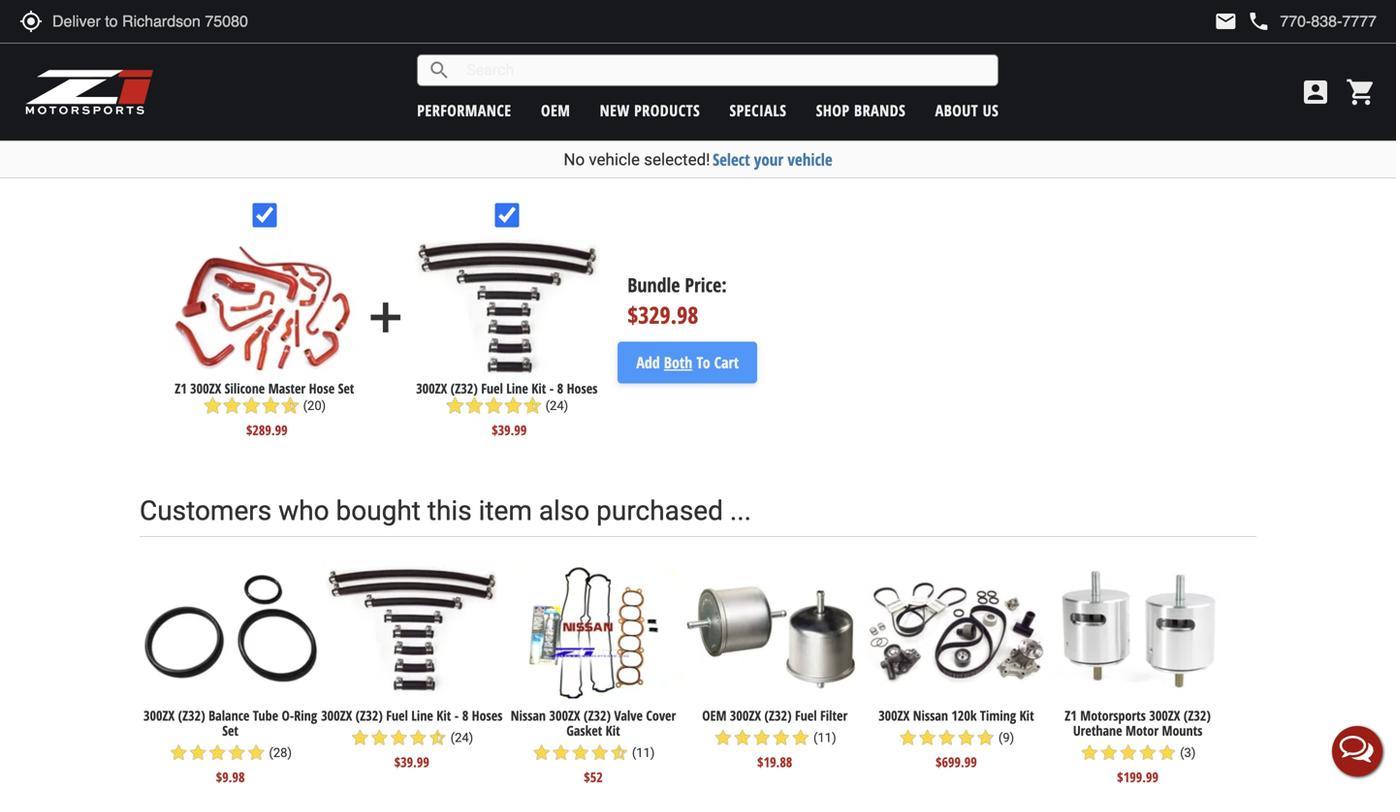 Task type: describe. For each thing, give the bounding box(es) containing it.
master
[[268, 379, 306, 398]]

valve
[[614, 707, 643, 725]]

price:
[[685, 272, 727, 298]]

no
[[564, 150, 585, 169]]

1 horizontal spatial line
[[507, 379, 528, 398]]

0 horizontal spatial (24)
[[451, 731, 473, 745]]

mail link
[[1215, 10, 1238, 33]]

Search search field
[[451, 55, 998, 85]]

performance
[[417, 100, 512, 121]]

my_location
[[19, 10, 43, 33]]

1 horizontal spatial hoses
[[567, 379, 598, 398]]

*** this item does not qualify for any additional discounts or promotions ***
[[526, 35, 940, 54]]

timing
[[980, 707, 1017, 725]]

(11) inside oem 300zx (z32) fuel filter star star star star star (11) $19.88
[[814, 731, 837, 745]]

qualify
[[650, 35, 686, 54]]

(9)
[[999, 731, 1015, 745]]

select your vehicle link
[[713, 148, 833, 171]]

shop brands
[[816, 100, 906, 121]]

phone
[[1248, 10, 1271, 33]]

also
[[539, 495, 590, 527]]

this
[[428, 495, 472, 527]]

1 vertical spatial item
[[479, 495, 532, 527]]

mail
[[1215, 10, 1238, 33]]

120k
[[952, 707, 977, 725]]

$289.99
[[246, 421, 288, 439]]

additional
[[731, 35, 785, 54]]

oem for oem
[[541, 100, 571, 121]]

customers
[[140, 495, 272, 527]]

performance link
[[417, 100, 512, 121]]

shopping_cart
[[1346, 77, 1377, 108]]

2 *** from the left
[[921, 35, 940, 54]]

star_half inside the "nissan 300zx (z32) valve cover gasket kit star star star star star_half (11) $52"
[[610, 743, 629, 763]]

0 horizontal spatial 8
[[462, 707, 469, 725]]

account_box link
[[1296, 77, 1336, 108]]

no vehicle selected! select your vehicle
[[564, 148, 833, 171]]

z1 for star
[[175, 379, 187, 398]]

star_half inside z1 300zx silicone master hose set star star star star star_half (20) $289.99
[[281, 396, 300, 415]]

0 vertical spatial (24)
[[546, 398, 569, 413]]

phone link
[[1248, 10, 1377, 33]]

balance
[[209, 707, 250, 725]]

oem 300zx (z32) fuel filter star star star star star (11) $19.88
[[702, 707, 848, 772]]

z1 for mounts
[[1065, 707, 1077, 725]]

frequently bought together
[[140, 130, 472, 162]]

o-
[[282, 707, 294, 725]]

bundle
[[628, 272, 680, 298]]

set inside 300zx (z32) balance tube o-ring set star star star star star (28) $9.98
[[222, 722, 239, 740]]

0 horizontal spatial fuel
[[386, 707, 408, 725]]

$699.99
[[936, 753, 977, 772]]

filter
[[821, 707, 848, 725]]

for
[[690, 35, 705, 54]]

set inside z1 300zx silicone master hose set star star star star star_half (20) $289.99
[[338, 379, 354, 398]]

about us link
[[935, 100, 999, 121]]

gasket
[[567, 722, 602, 740]]

$329.98
[[628, 299, 699, 331]]

both
[[664, 352, 693, 373]]

not
[[628, 35, 646, 54]]

select
[[713, 148, 750, 171]]

0 horizontal spatial $39.99
[[394, 753, 430, 772]]

motor
[[1126, 722, 1159, 740]]

300zx inside 300zx (z32) balance tube o-ring set star star star star star (28) $9.98
[[144, 707, 175, 725]]

oem for oem 300zx (z32) fuel filter star star star star star (11) $19.88
[[702, 707, 727, 725]]

discounts
[[788, 35, 838, 54]]

(28)
[[269, 746, 292, 760]]

motorsports
[[1081, 707, 1146, 725]]

specials link
[[730, 100, 787, 121]]

hose
[[309, 379, 335, 398]]

brands
[[854, 100, 906, 121]]

1 vertical spatial line
[[412, 707, 433, 725]]

specials
[[730, 100, 787, 121]]

bought
[[272, 130, 359, 162]]

300zx inside the "nissan 300zx (z32) valve cover gasket kit star star star star star_half (11) $52"
[[549, 707, 581, 725]]

0 vertical spatial -
[[550, 379, 554, 398]]

z1 motorsports 300zx (z32) urethane motor mounts star star star star star (3) $199.99
[[1065, 707, 1211, 787]]

(z32) inside 300zx (z32) balance tube o-ring set star star star star star (28) $9.98
[[178, 707, 205, 725]]

1 vertical spatial hoses
[[472, 707, 503, 725]]

oem link
[[541, 100, 571, 121]]



Task type: locate. For each thing, give the bounding box(es) containing it.
0 vertical spatial oem
[[541, 100, 571, 121]]

oem up no
[[541, 100, 571, 121]]

1 horizontal spatial fuel
[[481, 379, 503, 398]]

nissan left '120k'
[[913, 707, 948, 725]]

purchased
[[597, 495, 723, 527]]

z1 inside z1 300zx silicone master hose set star star star star star_half (20) $289.99
[[175, 379, 187, 398]]

0 horizontal spatial nissan
[[511, 707, 546, 725]]

vehicle
[[788, 148, 833, 171], [589, 150, 640, 169]]

new
[[600, 100, 630, 121]]

nissan left the gasket
[[511, 707, 546, 725]]

0 horizontal spatial z1
[[175, 379, 187, 398]]

mail phone
[[1215, 10, 1271, 33]]

1 horizontal spatial z1
[[1065, 707, 1077, 725]]

8
[[557, 379, 564, 398], [462, 707, 469, 725]]

300zx (z32) balance tube o-ring set star star star star star (28) $9.98
[[144, 707, 317, 787]]

0 horizontal spatial (11)
[[632, 746, 655, 760]]

oem right the cover
[[702, 707, 727, 725]]

(11) inside the "nissan 300zx (z32) valve cover gasket kit star star star star star_half (11) $52"
[[632, 746, 655, 760]]

1 vertical spatial set
[[222, 722, 239, 740]]

0 horizontal spatial item
[[479, 495, 532, 527]]

1 vertical spatial z1
[[1065, 707, 1077, 725]]

(z32) inside oem 300zx (z32) fuel filter star star star star star (11) $19.88
[[765, 707, 792, 725]]

0 vertical spatial line
[[507, 379, 528, 398]]

1 horizontal spatial -
[[550, 379, 554, 398]]

$19.88
[[758, 753, 793, 772]]

0 vertical spatial set
[[338, 379, 354, 398]]

1 horizontal spatial $39.99
[[492, 421, 527, 439]]

any
[[708, 35, 728, 54]]

together
[[365, 130, 472, 162]]

nissan 300zx (z32) valve cover gasket kit star star star star star_half (11) $52
[[511, 707, 676, 787]]

(11) down filter
[[814, 731, 837, 745]]

(20)
[[303, 398, 326, 413]]

oem inside oem 300zx (z32) fuel filter star star star star star (11) $19.88
[[702, 707, 727, 725]]

this
[[548, 35, 569, 54]]

bundle price: $329.98
[[628, 272, 727, 331]]

selected!
[[644, 150, 710, 169]]

ring
[[294, 707, 317, 725]]

z1 motorsports logo image
[[24, 68, 155, 116]]

us
[[983, 100, 999, 121]]

0 horizontal spatial hoses
[[472, 707, 503, 725]]

shop
[[816, 100, 850, 121]]

your
[[754, 148, 784, 171]]

0 horizontal spatial vehicle
[[589, 150, 640, 169]]

tube
[[253, 707, 278, 725]]

0 horizontal spatial ***
[[526, 35, 545, 54]]

kit inside 300zx nissan 120k timing kit star star star star star (9) $699.99
[[1020, 707, 1034, 725]]

***
[[526, 35, 545, 54], [921, 35, 940, 54]]

(z32) inside z1 motorsports 300zx (z32) urethane motor mounts star star star star star (3) $199.99
[[1184, 707, 1211, 725]]

1 vertical spatial 8
[[462, 707, 469, 725]]

(z32)
[[451, 379, 478, 398], [178, 707, 205, 725], [356, 707, 383, 725], [584, 707, 611, 725], [765, 707, 792, 725], [1184, 707, 1211, 725]]

new products
[[600, 100, 700, 121]]

shop brands link
[[816, 100, 906, 121]]

0 vertical spatial z1
[[175, 379, 187, 398]]

kit inside the "nissan 300zx (z32) valve cover gasket kit star star star star star_half (11) $52"
[[606, 722, 620, 740]]

about
[[935, 100, 979, 121]]

0 horizontal spatial line
[[412, 707, 433, 725]]

*** left this on the top left
[[526, 35, 545, 54]]

$199.99
[[1118, 768, 1159, 787]]

1 horizontal spatial vehicle
[[788, 148, 833, 171]]

1 vertical spatial 300zx (z32) fuel line kit - 8 hoses star star star star star_half (24) $39.99
[[321, 707, 503, 772]]

z1 left silicone
[[175, 379, 187, 398]]

1 horizontal spatial oem
[[702, 707, 727, 725]]

300zx inside z1 300zx silicone master hose set star star star star star_half (20) $289.99
[[190, 379, 221, 398]]

0 vertical spatial item
[[572, 35, 597, 54]]

z1 300zx silicone master hose set star star star star star_half (20) $289.99
[[175, 379, 354, 439]]

1 vertical spatial $39.99
[[394, 753, 430, 772]]

0 horizontal spatial oem
[[541, 100, 571, 121]]

1 horizontal spatial ***
[[921, 35, 940, 54]]

*** right promotions
[[921, 35, 940, 54]]

300zx inside z1 motorsports 300zx (z32) urethane motor mounts star star star star star (3) $199.99
[[1150, 707, 1181, 725]]

line
[[507, 379, 528, 398], [412, 707, 433, 725]]

vehicle right your
[[788, 148, 833, 171]]

1 horizontal spatial item
[[572, 35, 597, 54]]

(11) down valve
[[632, 746, 655, 760]]

z1 inside z1 motorsports 300zx (z32) urethane motor mounts star star star star star (3) $199.99
[[1065, 707, 1077, 725]]

300zx inside 300zx nissan 120k timing kit star star star star star (9) $699.99
[[879, 707, 910, 725]]

300zx (z32) fuel line kit - 8 hoses star star star star star_half (24) $39.99
[[416, 379, 598, 439], [321, 707, 503, 772]]

1 horizontal spatial set
[[338, 379, 354, 398]]

products
[[634, 100, 700, 121]]

...
[[730, 495, 752, 527]]

0 vertical spatial $39.99
[[492, 421, 527, 439]]

item
[[572, 35, 597, 54], [479, 495, 532, 527]]

cart
[[714, 352, 739, 373]]

who
[[278, 495, 329, 527]]

frequently
[[140, 130, 266, 162]]

set left tube
[[222, 722, 239, 740]]

z1 left motorsports
[[1065, 707, 1077, 725]]

fuel inside oem 300zx (z32) fuel filter star star star star star (11) $19.88
[[795, 707, 817, 725]]

1 horizontal spatial 8
[[557, 379, 564, 398]]

item right this on the top left
[[572, 35, 597, 54]]

0 vertical spatial 300zx (z32) fuel line kit - 8 hoses star star star star star_half (24) $39.99
[[416, 379, 598, 439]]

item right this
[[479, 495, 532, 527]]

300zx nissan 120k timing kit star star star star star (9) $699.99
[[879, 707, 1034, 772]]

customers who bought this item also purchased ...
[[140, 495, 752, 527]]

0 vertical spatial hoses
[[567, 379, 598, 398]]

fuel
[[481, 379, 503, 398], [386, 707, 408, 725], [795, 707, 817, 725]]

silicone
[[225, 379, 265, 398]]

shopping_cart link
[[1341, 77, 1377, 108]]

to
[[697, 352, 711, 373]]

or
[[842, 35, 853, 54]]

0 horizontal spatial set
[[222, 722, 239, 740]]

2 nissan from the left
[[913, 707, 948, 725]]

account_box
[[1301, 77, 1332, 108]]

$9.98
[[216, 768, 245, 787]]

set right hose
[[338, 379, 354, 398]]

(11)
[[814, 731, 837, 745], [632, 746, 655, 760]]

urethane
[[1073, 722, 1123, 740]]

1 horizontal spatial nissan
[[913, 707, 948, 725]]

None checkbox
[[495, 203, 519, 228]]

(z32) inside the "nissan 300zx (z32) valve cover gasket kit star star star star star_half (11) $52"
[[584, 707, 611, 725]]

star
[[203, 396, 222, 415], [222, 396, 242, 415], [242, 396, 261, 415], [261, 396, 281, 415], [446, 396, 465, 415], [465, 396, 484, 415], [484, 396, 504, 415], [504, 396, 523, 415], [351, 728, 370, 748], [370, 728, 389, 748], [389, 728, 409, 748], [409, 728, 428, 748], [714, 728, 733, 748], [733, 728, 752, 748], [752, 728, 772, 748], [772, 728, 791, 748], [791, 728, 811, 748], [899, 728, 918, 748], [918, 728, 938, 748], [938, 728, 957, 748], [957, 728, 976, 748], [976, 728, 996, 748], [169, 743, 188, 763], [188, 743, 208, 763], [208, 743, 227, 763], [227, 743, 247, 763], [247, 743, 266, 763], [532, 743, 551, 763], [551, 743, 571, 763], [571, 743, 590, 763], [590, 743, 610, 763], [1080, 743, 1100, 763], [1100, 743, 1119, 763], [1119, 743, 1138, 763], [1138, 743, 1158, 763], [1158, 743, 1177, 763]]

1 horizontal spatial (11)
[[814, 731, 837, 745]]

1 vertical spatial (24)
[[451, 731, 473, 745]]

1 vertical spatial oem
[[702, 707, 727, 725]]

new products link
[[600, 100, 700, 121]]

mounts
[[1162, 722, 1203, 740]]

0 vertical spatial 8
[[557, 379, 564, 398]]

does
[[600, 35, 625, 54]]

nissan inside the "nissan 300zx (z32) valve cover gasket kit star star star star star_half (11) $52"
[[511, 707, 546, 725]]

cover
[[646, 707, 676, 725]]

1 nissan from the left
[[511, 707, 546, 725]]

None checkbox
[[252, 203, 277, 228]]

300zx inside oem 300zx (z32) fuel filter star star star star star (11) $19.88
[[730, 707, 761, 725]]

bought
[[336, 495, 421, 527]]

add
[[637, 352, 660, 373]]

(24)
[[546, 398, 569, 413], [451, 731, 473, 745]]

0 horizontal spatial -
[[455, 707, 459, 725]]

1 horizontal spatial (24)
[[546, 398, 569, 413]]

(3)
[[1180, 746, 1196, 760]]

2 horizontal spatial fuel
[[795, 707, 817, 725]]

$52
[[584, 768, 603, 787]]

vehicle inside "no vehicle selected! select your vehicle"
[[589, 150, 640, 169]]

1 *** from the left
[[526, 35, 545, 54]]

add both to cart
[[637, 352, 739, 373]]

add
[[362, 293, 410, 342]]

kit
[[532, 379, 546, 398], [437, 707, 451, 725], [1020, 707, 1034, 725], [606, 722, 620, 740]]

set
[[338, 379, 354, 398], [222, 722, 239, 740]]

oem
[[541, 100, 571, 121], [702, 707, 727, 725]]

about us
[[935, 100, 999, 121]]

1 vertical spatial -
[[455, 707, 459, 725]]

300zx
[[190, 379, 221, 398], [416, 379, 447, 398], [144, 707, 175, 725], [321, 707, 352, 725], [549, 707, 581, 725], [730, 707, 761, 725], [879, 707, 910, 725], [1150, 707, 1181, 725]]

z1
[[175, 379, 187, 398], [1065, 707, 1077, 725]]

search
[[428, 59, 451, 82]]

vehicle right no
[[589, 150, 640, 169]]

promotions
[[856, 35, 918, 54]]

nissan inside 300zx nissan 120k timing kit star star star star star (9) $699.99
[[913, 707, 948, 725]]



Task type: vqa. For each thing, say whether or not it's contained in the screenshot.


